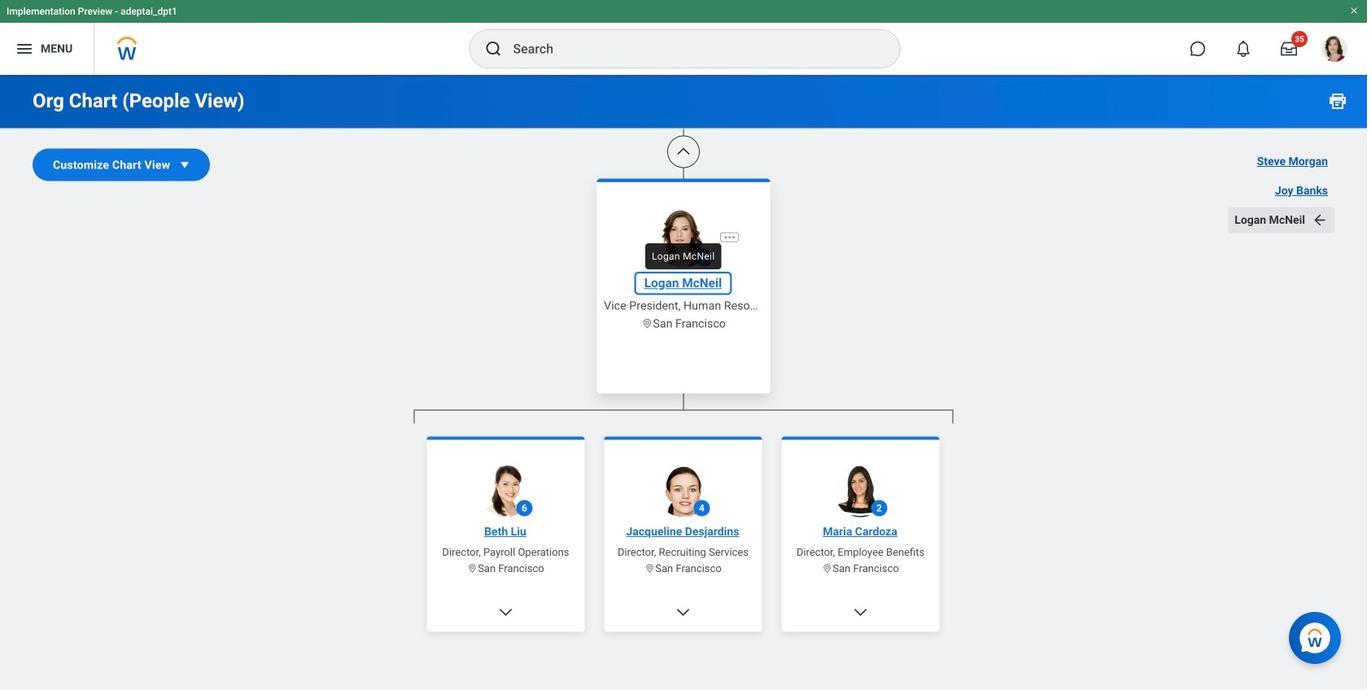 Task type: describe. For each thing, give the bounding box(es) containing it.
location image
[[822, 563, 833, 574]]

related actions image
[[723, 231, 737, 244]]

notifications large image
[[1236, 41, 1252, 57]]

inbox large image
[[1281, 41, 1297, 57]]

Search Workday  search field
[[513, 31, 866, 67]]

search image
[[484, 39, 503, 59]]

2 chevron down image from the left
[[853, 604, 869, 621]]

chevron up image
[[676, 144, 692, 160]]

location image for second chevron down image from right
[[467, 563, 478, 574]]

chevron down image
[[675, 604, 692, 621]]

arrow left image
[[1312, 212, 1328, 228]]



Task type: vqa. For each thing, say whether or not it's contained in the screenshot.
2nd location image from the right
yes



Task type: locate. For each thing, give the bounding box(es) containing it.
profile logan mcneil image
[[1322, 36, 1348, 65]]

chevron down image
[[498, 604, 514, 621], [853, 604, 869, 621]]

logan mcneil, logan mcneil, 3 direct reports element
[[414, 424, 954, 690]]

main content
[[0, 0, 1367, 690]]

print org chart image
[[1328, 91, 1348, 111]]

tooltip
[[641, 238, 726, 274]]

1 chevron down image from the left
[[498, 604, 514, 621]]

location image
[[641, 318, 653, 330], [467, 563, 478, 574], [645, 563, 656, 574]]

caret down image
[[177, 157, 193, 173]]

0 horizontal spatial chevron down image
[[498, 604, 514, 621]]

location image for chevron down icon
[[645, 563, 656, 574]]

1 horizontal spatial chevron down image
[[853, 604, 869, 621]]

close environment banner image
[[1350, 6, 1359, 15]]

banner
[[0, 0, 1367, 75]]

justify image
[[15, 39, 34, 59]]



